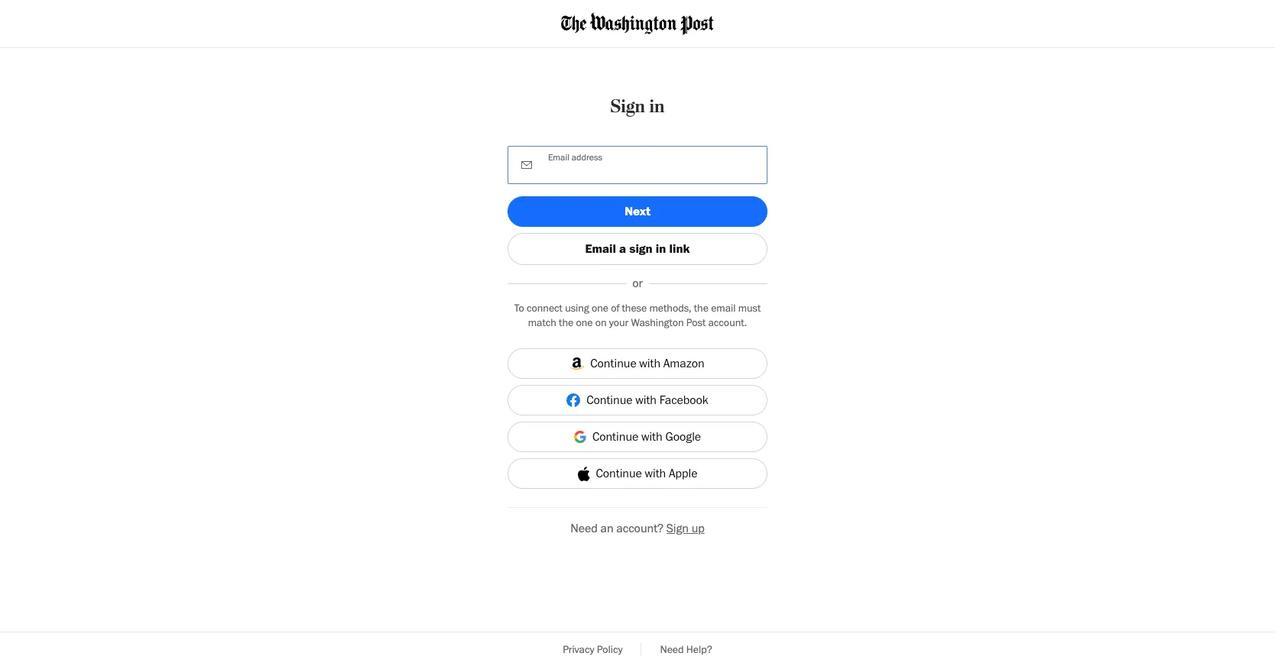 Task type: describe. For each thing, give the bounding box(es) containing it.
need help?
[[660, 644, 712, 656]]

0 vertical spatial the
[[694, 302, 709, 314]]

continue for continue with google
[[592, 430, 638, 444]]

link
[[669, 242, 690, 256]]

continue with amazon
[[590, 357, 705, 371]]

sign
[[629, 242, 653, 256]]

next
[[625, 204, 650, 219]]

next button
[[508, 197, 767, 227]]

with for google
[[641, 430, 663, 444]]

an
[[600, 522, 613, 536]]

washington post logo image
[[561, 12, 714, 35]]

or
[[632, 276, 643, 291]]

washington post logo link
[[561, 12, 714, 35]]

must
[[738, 302, 761, 314]]

need help? link
[[642, 636, 731, 663]]

sign in
[[610, 96, 665, 118]]

continue with facebook
[[586, 393, 708, 408]]

0 vertical spatial in
[[649, 96, 665, 118]]

privacy policy link
[[544, 636, 641, 663]]

need for need help?
[[660, 644, 684, 656]]

continue for continue with apple
[[596, 467, 642, 481]]

0 vertical spatial one
[[592, 302, 608, 314]]

email a sign in link
[[585, 242, 690, 256]]

continue for continue with amazon
[[590, 357, 636, 371]]

email a sign in link button
[[508, 233, 767, 266]]

continue with apple
[[596, 467, 697, 481]]

sign up link
[[666, 522, 705, 536]]

continue with google
[[592, 430, 701, 444]]

0 horizontal spatial sign
[[610, 96, 645, 118]]

match
[[528, 317, 556, 329]]

apple
[[669, 467, 697, 481]]

a
[[619, 242, 626, 256]]

continue with apple button
[[508, 459, 767, 490]]

these
[[622, 302, 647, 314]]

Email address email field
[[542, 147, 767, 184]]

1 horizontal spatial sign
[[666, 522, 689, 536]]

need an account? sign up
[[570, 522, 705, 536]]

privacy policy
[[563, 644, 623, 656]]

google
[[665, 430, 701, 444]]

email
[[585, 242, 616, 256]]

up
[[692, 522, 705, 536]]

to
[[514, 302, 524, 314]]

1 vertical spatial the
[[559, 317, 573, 329]]



Task type: vqa. For each thing, say whether or not it's contained in the screenshot.
Facebook with
yes



Task type: locate. For each thing, give the bounding box(es) containing it.
0 horizontal spatial need
[[570, 522, 598, 536]]

account?
[[616, 522, 664, 536]]

with for apple
[[645, 467, 666, 481]]

on
[[595, 317, 607, 329]]

continue inside button
[[596, 467, 642, 481]]

using
[[565, 302, 589, 314]]

amazon
[[663, 357, 705, 371]]

one up on
[[592, 302, 608, 314]]

1 vertical spatial one
[[576, 317, 593, 329]]

1 horizontal spatial need
[[660, 644, 684, 656]]

with for amazon
[[639, 357, 661, 371]]

with left amazon at the bottom right of the page
[[639, 357, 661, 371]]

with left google
[[641, 430, 663, 444]]

with left apple
[[645, 467, 666, 481]]

continue down 'your'
[[590, 357, 636, 371]]

continue for continue with facebook
[[586, 393, 633, 408]]

washington
[[631, 317, 684, 329]]

1 vertical spatial in
[[656, 242, 666, 256]]

methods,
[[649, 302, 691, 314]]

in inside button
[[656, 242, 666, 256]]

with up continue with google
[[635, 393, 657, 408]]

with inside button
[[645, 467, 666, 481]]

facebook
[[659, 393, 708, 408]]

to connect using one of these methods, the email must match the one on your washington post account.
[[514, 302, 761, 329]]

of
[[611, 302, 619, 314]]

1 horizontal spatial the
[[694, 302, 709, 314]]

the
[[694, 302, 709, 314], [559, 317, 573, 329]]

privacy
[[563, 644, 594, 656]]

the up post
[[694, 302, 709, 314]]

continue down continue with amazon button
[[586, 393, 633, 408]]

post
[[686, 317, 706, 329]]

in left link
[[656, 242, 666, 256]]

one
[[592, 302, 608, 314], [576, 317, 593, 329]]

sign left up
[[666, 522, 689, 536]]

the down using on the left of page
[[559, 317, 573, 329]]

continue
[[590, 357, 636, 371], [586, 393, 633, 408], [592, 430, 638, 444], [596, 467, 642, 481]]

policy
[[597, 644, 623, 656]]

help?
[[686, 644, 712, 656]]

1 vertical spatial need
[[660, 644, 684, 656]]

continue with facebook button
[[508, 386, 767, 416]]

in up email address email field
[[649, 96, 665, 118]]

need
[[570, 522, 598, 536], [660, 644, 684, 656]]

continue down continue with facebook button
[[592, 430, 638, 444]]

in
[[649, 96, 665, 118], [656, 242, 666, 256]]

with
[[639, 357, 661, 371], [635, 393, 657, 408], [641, 430, 663, 444], [645, 467, 666, 481]]

need left help?
[[660, 644, 684, 656]]

continue down continue with google button
[[596, 467, 642, 481]]

sign up email address email field
[[610, 96, 645, 118]]

your
[[609, 317, 628, 329]]

sign
[[610, 96, 645, 118], [666, 522, 689, 536]]

continue with amazon button
[[508, 349, 767, 379]]

one down using on the left of page
[[576, 317, 593, 329]]

0 horizontal spatial the
[[559, 317, 573, 329]]

need for need an account? sign up
[[570, 522, 598, 536]]

0 vertical spatial sign
[[610, 96, 645, 118]]

continue with google button
[[508, 422, 767, 453]]

account.
[[708, 317, 747, 329]]

email
[[711, 302, 736, 314]]

with for facebook
[[635, 393, 657, 408]]

need left "an"
[[570, 522, 598, 536]]

0 vertical spatial need
[[570, 522, 598, 536]]

1 vertical spatial sign
[[666, 522, 689, 536]]

connect
[[527, 302, 563, 314]]



